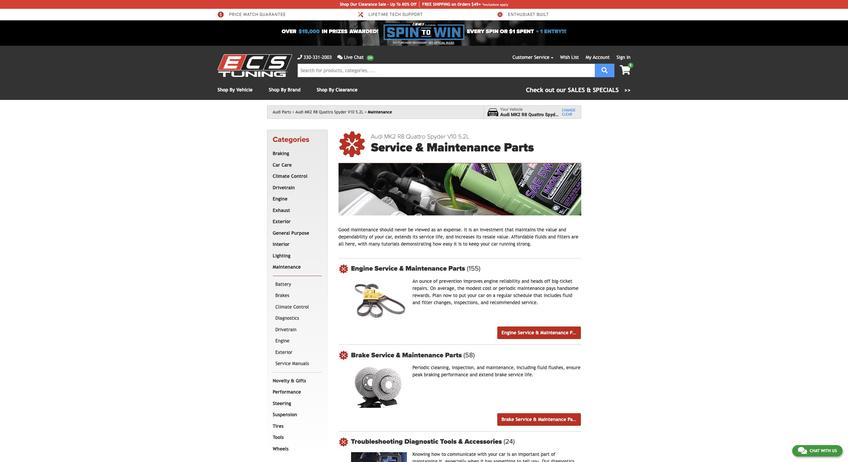 Task type: describe. For each thing, give the bounding box(es) containing it.
brake for the top brake service & maintenance parts link
[[351, 351, 370, 359]]

account
[[593, 55, 610, 60]]

quattro for audi mk2 r8 quattro spyder v10 5.2l service & maintenance parts
[[406, 133, 426, 140]]

audi for audi mk2 r8 quattro spyder v10 5.2l
[[296, 110, 304, 115]]

climate control link for drivetrain
[[272, 171, 321, 182]]

0 vertical spatial chat
[[354, 55, 364, 60]]

troubleshooting diagnostic tools & accessories thumbnail image image
[[351, 452, 407, 462]]

service inside good maintenance should never be viewed as an expense. it is an investment that maintains the value and dependability of your car, extends its service life, and increases its resale value. affordable fluids and filters are all here, with many tutorials demonstrating how easy it is to keep your car running strong.
[[419, 234, 434, 239]]

climate for brakes
[[276, 304, 292, 310]]

spyder for audi mk2 r8 quattro spyder v10 5.2l
[[334, 110, 347, 115]]

shipping
[[381, 12, 402, 17]]

regular
[[497, 293, 512, 298]]

exterior link for manuals
[[274, 347, 321, 358]]

phone image
[[298, 55, 302, 60]]

car inside good maintenance should never be viewed as an expense. it is an investment that maintains the value and dependability of your car, extends its service life, and increases its resale value. affordable fluids and filters are all here, with many tutorials demonstrating how easy it is to keep your car running strong.
[[492, 241, 498, 247]]

general purpose link
[[272, 228, 321, 239]]

investment
[[480, 227, 504, 232]]

sale
[[379, 2, 386, 7]]

1 vertical spatial drivetrain link
[[274, 324, 321, 335]]

up
[[390, 2, 396, 7]]

maintenance inside category navigation element
[[273, 264, 301, 270]]

resale
[[483, 234, 496, 239]]

heads
[[531, 278, 543, 284]]

with inside good maintenance should never be viewed as an expense. it is an investment that maintains the value and dependability of your car, extends its service life, and increases its resale value. affordable fluids and filters are all here, with many tutorials demonstrating how easy it is to keep your car running strong.
[[358, 241, 368, 247]]

troubleshooting diagnostic tools & accessories
[[351, 438, 504, 446]]

2 horizontal spatial your
[[481, 241, 490, 247]]

5.2l for audi mk2 r8 quattro spyder v10 5.2l service & maintenance parts
[[458, 133, 470, 140]]

suspension link
[[272, 409, 321, 421]]

free ship ping on orders $49+ *exclusions apply
[[423, 2, 509, 7]]

drivetrain for bottom drivetrain link
[[276, 327, 297, 332]]

by for clearance
[[329, 87, 334, 92]]

comments image for live
[[337, 55, 343, 60]]

manuals
[[292, 361, 309, 366]]

cleaning,
[[431, 365, 451, 370]]

& inside audi mk2 r8 quattro spyder v10 5.2l service & maintenance parts
[[416, 140, 424, 155]]

reliability
[[500, 278, 520, 284]]

general purpose
[[273, 230, 309, 236]]

audi inside the your vehicle audi mk2 r8 quattro spyder v10 5.2l
[[501, 112, 510, 117]]

spyder inside the your vehicle audi mk2 r8 quattro spyder v10 5.2l
[[545, 112, 560, 117]]

shop our clearance sale - up to 80% off
[[340, 2, 417, 7]]

million
[[246, 12, 264, 17]]

brake service & maintenance parts thumbnail image image
[[351, 366, 407, 408]]

and down inspection,
[[470, 372, 478, 377]]

good maintenance should never be viewed as an expense. it is an investment that maintains the value and dependability of your car, extends its service life, and increases its resale value. affordable fluids and filters are all here, with many tutorials demonstrating how easy it is to keep your car running strong.
[[339, 227, 579, 247]]

mk2 inside the your vehicle audi mk2 r8 quattro spyder v10 5.2l
[[511, 112, 521, 117]]

quattro inside the your vehicle audi mk2 r8 quattro spyder v10 5.2l
[[529, 112, 544, 117]]

service inside periodic cleaning, inspection, and maintenance, including fluid flushes, ensure peak braking performance and extend brake service life.
[[509, 372, 524, 377]]

service inside audi mk2 r8 quattro spyder v10 5.2l service & maintenance parts
[[371, 140, 413, 155]]

clearance for our
[[359, 2, 377, 7]]

audi parts link
[[273, 110, 295, 115]]

days/week
[[534, 12, 560, 17]]

quattro for audi mk2 r8 quattro spyder v10 5.2l
[[319, 110, 333, 115]]

put
[[459, 293, 466, 298]]

car
[[273, 162, 280, 168]]

maintains
[[515, 227, 536, 232]]

1 vertical spatial engine link
[[274, 335, 321, 347]]

ping
[[442, 2, 451, 7]]

v10 for audi mk2 r8 quattro spyder v10 5.2l
[[348, 110, 355, 115]]

troubleshooting diagnostic tools & accessories link
[[351, 438, 581, 446]]

list
[[572, 55, 579, 60]]

0 vertical spatial brake service & maintenance parts link
[[351, 351, 581, 359]]

0 vertical spatial on
[[452, 2, 457, 7]]

service & maintenance parts banner image image
[[339, 163, 581, 215]]

1 horizontal spatial is
[[469, 227, 472, 232]]

by for vehicle
[[230, 87, 235, 92]]

including
[[517, 365, 536, 370]]

1 its from the left
[[413, 234, 418, 239]]

enthusiast built link
[[497, 12, 549, 18]]

running
[[500, 241, 516, 247]]

and up extend
[[477, 365, 485, 370]]

shop for shop by vehicle
[[218, 87, 228, 92]]

r8 for audi mk2 r8 quattro spyder v10 5.2l
[[313, 110, 318, 115]]

free shipping over $49
[[369, 12, 425, 17]]

recommended
[[490, 300, 521, 305]]

ensure
[[567, 365, 581, 370]]

the for value
[[538, 227, 545, 232]]

330-331-2003 link
[[298, 54, 332, 61]]

lighting
[[273, 253, 291, 258]]

$49
[[416, 12, 425, 17]]

1 vertical spatial brake service & maintenance parts link
[[498, 413, 581, 426]]

category navigation element
[[267, 130, 328, 460]]

on
[[431, 285, 436, 291]]

value.
[[497, 234, 510, 239]]

novelty & gifts link
[[272, 375, 321, 387]]

wish list
[[561, 55, 579, 60]]

rewards.
[[413, 293, 431, 298]]

parts
[[265, 12, 280, 17]]

tires
[[273, 423, 284, 429]]

0 vertical spatial drivetrain link
[[272, 182, 321, 194]]

includes
[[544, 293, 562, 298]]

on inside an ounce of prevention improves engine reliability and heads off big-ticket repairs. on average, the modest cost or periodic maintenance pays handsome rewards. plan now to put your car on a regular schedule that includes fluid and filter changes, inspections, and recommended service.
[[487, 293, 492, 298]]

shipping
[[508, 12, 529, 17]]

maintenance inside audi mk2 r8 quattro spyder v10 5.2l service & maintenance parts
[[427, 140, 501, 155]]

price match guarantee
[[229, 12, 286, 17]]

free
[[369, 12, 380, 17]]

it
[[454, 241, 457, 247]]

tools inside category navigation element
[[273, 435, 284, 440]]

engine service & maintenance parts for bottommost engine service & maintenance parts link
[[502, 330, 581, 335]]

over 2 million parts link
[[218, 12, 280, 18]]

shipping 7 days/week link
[[497, 12, 560, 18]]

schedule
[[514, 293, 532, 298]]

1 horizontal spatial or
[[500, 28, 508, 35]]

many
[[369, 241, 380, 247]]

novelty
[[273, 378, 290, 383]]

affordable
[[512, 234, 534, 239]]

periodic
[[413, 365, 430, 370]]

filter
[[422, 300, 433, 305]]

tools link
[[272, 432, 321, 443]]

steering link
[[272, 398, 321, 409]]

peak
[[413, 372, 423, 377]]

1 an from the left
[[437, 227, 442, 232]]

categories
[[273, 135, 310, 144]]

shop for shop by brand
[[269, 87, 280, 92]]

sales & specials
[[568, 86, 619, 94]]

of inside an ounce of prevention improves engine reliability and heads off big-ticket repairs. on average, the modest cost or periodic maintenance pays handsome rewards. plan now to put your car on a regular schedule that includes fluid and filter changes, inspections, and recommended service.
[[434, 278, 438, 284]]

.
[[454, 41, 455, 44]]

shop by brand link
[[269, 87, 301, 92]]

general
[[273, 230, 290, 236]]

see
[[429, 41, 434, 44]]

maintenance inside good maintenance should never be viewed as an expense. it is an investment that maintains the value and dependability of your car, extends its service life, and increases its resale value. affordable fluids and filters are all here, with many tutorials demonstrating how easy it is to keep your car running strong.
[[351, 227, 378, 232]]

live chat link
[[337, 54, 374, 61]]

brake service & maintenance parts for the top brake service & maintenance parts link
[[351, 351, 464, 359]]

here,
[[345, 241, 357, 247]]

and up filters
[[559, 227, 567, 232]]

and down rewards.
[[413, 300, 420, 305]]

care
[[282, 162, 292, 168]]

0 vertical spatial engine link
[[272, 194, 321, 205]]

brakes
[[276, 293, 290, 298]]

free shipping over $49 link
[[357, 12, 425, 18]]

gifts
[[296, 378, 306, 383]]

2 its from the left
[[476, 234, 482, 239]]

your inside an ounce of prevention improves engine reliability and heads off big-ticket repairs. on average, the modest cost or periodic maintenance pays handsome rewards. plan now to put your car on a regular schedule that includes fluid and filter changes, inspections, and recommended service.
[[468, 293, 477, 298]]

service inside dropdown button
[[534, 55, 550, 60]]

my
[[586, 55, 592, 60]]

service manuals
[[276, 361, 309, 366]]

engine down the here,
[[351, 265, 373, 273]]

v10 for audi mk2 r8 quattro spyder v10 5.2l service & maintenance parts
[[448, 133, 457, 140]]

wheels
[[273, 446, 289, 452]]

shop by clearance
[[317, 87, 358, 92]]

audi for audi parts
[[273, 110, 281, 115]]

over
[[403, 12, 415, 17]]

7
[[530, 12, 533, 17]]

engine service & maintenance parts thumbnail image image
[[351, 279, 407, 321]]

good
[[339, 227, 350, 232]]

orders
[[458, 2, 471, 7]]

by for brand
[[281, 87, 286, 92]]

climate control for brakes
[[276, 304, 309, 310]]

$49+
[[472, 2, 481, 7]]

*exclusions
[[483, 3, 499, 6]]

car,
[[386, 234, 393, 239]]

comments image for chat
[[798, 446, 808, 455]]

value
[[546, 227, 557, 232]]

mk2 for audi mk2 r8 quattro spyder v10 5.2l service & maintenance parts
[[384, 133, 396, 140]]

climate for car care
[[273, 174, 290, 179]]

purchase
[[398, 41, 412, 44]]

330-
[[304, 55, 313, 60]]

performance link
[[272, 387, 321, 398]]



Task type: locate. For each thing, give the bounding box(es) containing it.
drivetrain
[[273, 185, 295, 190], [276, 327, 297, 332]]

2003
[[322, 55, 332, 60]]

climate
[[273, 174, 290, 179], [276, 304, 292, 310]]

climate down "brakes"
[[276, 304, 292, 310]]

0 horizontal spatial fluid
[[538, 365, 547, 370]]

climate control inside the maintenance subcategories element
[[276, 304, 309, 310]]

repairs.
[[413, 285, 429, 291]]

0 vertical spatial your
[[375, 234, 384, 239]]

mk2 for audi mk2 r8 quattro spyder v10 5.2l
[[305, 110, 312, 115]]

331-
[[313, 55, 322, 60]]

clearance for by
[[336, 87, 358, 92]]

0 vertical spatial service
[[419, 234, 434, 239]]

spin
[[486, 28, 499, 35]]

0 horizontal spatial an
[[437, 227, 442, 232]]

drivetrain link down diagnostics
[[274, 324, 321, 335]]

every
[[467, 28, 485, 35]]

chat left us
[[810, 449, 820, 453]]

shop for shop by clearance
[[317, 87, 328, 92]]

over inside 'over 2 million parts' link
[[229, 12, 241, 17]]

r8 for audi mk2 r8 quattro spyder v10 5.2l service & maintenance parts
[[398, 133, 405, 140]]

0 horizontal spatial on
[[452, 2, 457, 7]]

control for diagnostics
[[294, 304, 309, 310]]

0 horizontal spatial of
[[369, 234, 374, 239]]

brake for bottom brake service & maintenance parts link
[[502, 417, 514, 422]]

0 vertical spatial climate
[[273, 174, 290, 179]]

that up value. at the bottom
[[505, 227, 514, 232]]

built
[[537, 12, 549, 17]]

1 vertical spatial the
[[458, 285, 465, 291]]

periodic
[[499, 285, 516, 291]]

2 horizontal spatial mk2
[[511, 112, 521, 117]]

apply
[[500, 3, 509, 6]]

1 horizontal spatial an
[[474, 227, 479, 232]]

0 horizontal spatial quattro
[[319, 110, 333, 115]]

1 vertical spatial exterior link
[[274, 347, 321, 358]]

0 horizontal spatial its
[[413, 234, 418, 239]]

control for drivetrain
[[291, 174, 308, 179]]

5.2l inside the your vehicle audi mk2 r8 quattro spyder v10 5.2l
[[570, 112, 580, 117]]

1 vertical spatial with
[[821, 449, 831, 453]]

the up fluids
[[538, 227, 545, 232]]

that up service.
[[534, 293, 543, 298]]

off
[[411, 2, 417, 7]]

1 horizontal spatial that
[[534, 293, 543, 298]]

its up demonstrating
[[413, 234, 418, 239]]

$15,000
[[299, 28, 320, 35]]

its up the keep at the right of the page
[[476, 234, 482, 239]]

keep
[[469, 241, 479, 247]]

over left $15,000
[[282, 28, 297, 35]]

or inside an ounce of prevention improves engine reliability and heads off big-ticket repairs. on average, the modest cost or periodic maintenance pays handsome rewards. plan now to put your car on a regular schedule that includes fluid and filter changes, inspections, and recommended service.
[[493, 285, 498, 291]]

audi parts
[[273, 110, 291, 115]]

1 horizontal spatial chat
[[810, 449, 820, 453]]

1 vertical spatial vehicle
[[510, 107, 523, 112]]

change link
[[562, 108, 576, 112]]

1 vertical spatial to
[[453, 293, 458, 298]]

drivetrain down diagnostics
[[276, 327, 297, 332]]

search image
[[602, 67, 608, 73]]

1 vertical spatial engine service & maintenance parts
[[502, 330, 581, 335]]

shop inside "link"
[[340, 2, 349, 7]]

1 horizontal spatial mk2
[[384, 133, 396, 140]]

exterior link up purpose
[[272, 216, 321, 228]]

fluid inside an ounce of prevention improves engine reliability and heads off big-ticket repairs. on average, the modest cost or periodic maintenance pays handsome rewards. plan now to put your car on a regular schedule that includes fluid and filter changes, inspections, and recommended service.
[[563, 293, 573, 298]]

0 horizontal spatial brake service & maintenance parts
[[351, 351, 464, 359]]

0 vertical spatial of
[[369, 234, 374, 239]]

climate control link down care
[[272, 171, 321, 182]]

vehicle inside the your vehicle audi mk2 r8 quattro spyder v10 5.2l
[[510, 107, 523, 112]]

exterior down exhaust
[[273, 219, 291, 224]]

that inside good maintenance should never be viewed as an expense. it is an investment that maintains the value and dependability of your car, extends its service life, and increases its resale value. affordable fluids and filters are all here, with many tutorials demonstrating how easy it is to keep your car running strong.
[[505, 227, 514, 232]]

1 horizontal spatial tools
[[440, 438, 457, 446]]

2 horizontal spatial quattro
[[529, 112, 544, 117]]

the inside good maintenance should never be viewed as an expense. it is an investment that maintains the value and dependability of your car, extends its service life, and increases its resale value. affordable fluids and filters are all here, with many tutorials demonstrating how easy it is to keep your car running strong.
[[538, 227, 545, 232]]

the inside an ounce of prevention improves engine reliability and heads off big-ticket repairs. on average, the modest cost or periodic maintenance pays handsome rewards. plan now to put your car on a regular schedule that includes fluid and filter changes, inspections, and recommended service.
[[458, 285, 465, 291]]

0 vertical spatial control
[[291, 174, 308, 179]]

exterior link for purpose
[[272, 216, 321, 228]]

engine service & maintenance parts for topmost engine service & maintenance parts link
[[351, 265, 467, 273]]

car down resale
[[492, 241, 498, 247]]

exterior for exhaust
[[273, 219, 291, 224]]

brakes link
[[274, 290, 321, 301]]

1 horizontal spatial of
[[434, 278, 438, 284]]

0 horizontal spatial r8
[[313, 110, 318, 115]]

tools down tires
[[273, 435, 284, 440]]

drivetrain down car care
[[273, 185, 295, 190]]

car inside an ounce of prevention improves engine reliability and heads off big-ticket repairs. on average, the modest cost or periodic maintenance pays handsome rewards. plan now to put your car on a regular schedule that includes fluid and filter changes, inspections, and recommended service.
[[479, 293, 485, 298]]

purpose
[[292, 230, 309, 236]]

our
[[350, 2, 357, 7]]

climate control down care
[[273, 174, 308, 179]]

5.2l inside audi mk2 r8 quattro spyder v10 5.2l service & maintenance parts
[[458, 133, 470, 140]]

quattro inside audi mk2 r8 quattro spyder v10 5.2l service & maintenance parts
[[406, 133, 426, 140]]

spyder for audi mk2 r8 quattro spyder v10 5.2l service & maintenance parts
[[427, 133, 446, 140]]

maintenance subcategories element
[[273, 276, 322, 373]]

chat right the live
[[354, 55, 364, 60]]

ship
[[433, 2, 442, 7]]

r8 inside audi mk2 r8 quattro spyder v10 5.2l service & maintenance parts
[[398, 133, 405, 140]]

0 vertical spatial exterior
[[273, 219, 291, 224]]

how
[[433, 241, 442, 247]]

flushes,
[[549, 365, 565, 370]]

wheels link
[[272, 443, 321, 455]]

1 horizontal spatial comments image
[[798, 446, 808, 455]]

clear link
[[562, 112, 576, 116]]

2 vertical spatial your
[[468, 293, 477, 298]]

brake service & maintenance parts inside brake service & maintenance parts link
[[502, 417, 579, 422]]

1 horizontal spatial fluid
[[563, 293, 573, 298]]

1 horizontal spatial engine service & maintenance parts
[[502, 330, 581, 335]]

to left put
[[453, 293, 458, 298]]

0 horizontal spatial your
[[375, 234, 384, 239]]

shopping cart image
[[620, 65, 631, 75]]

1 horizontal spatial car
[[492, 241, 498, 247]]

1 horizontal spatial quattro
[[406, 133, 426, 140]]

an right "it"
[[474, 227, 479, 232]]

clearance inside "link"
[[359, 2, 377, 7]]

0 vertical spatial climate control
[[273, 174, 308, 179]]

climate control down brakes link
[[276, 304, 309, 310]]

audi mk2 r8 quattro spyder v10 5.2l
[[296, 110, 364, 115]]

and up easy
[[446, 234, 454, 239]]

ecs tuning image
[[218, 54, 292, 77]]

climate down car care
[[273, 174, 290, 179]]

=
[[536, 28, 539, 35]]

1 vertical spatial chat
[[810, 449, 820, 453]]

330-331-2003
[[304, 55, 332, 60]]

necessary.
[[413, 41, 428, 44]]

changes,
[[434, 300, 453, 305]]

0 vertical spatial brake
[[351, 351, 370, 359]]

fluid left flushes,
[[538, 365, 547, 370]]

of
[[369, 234, 374, 239], [434, 278, 438, 284]]

0 horizontal spatial to
[[453, 293, 458, 298]]

0 vertical spatial or
[[500, 28, 508, 35]]

engine service & maintenance parts link up improves
[[351, 265, 581, 273]]

to inside an ounce of prevention improves engine reliability and heads off big-ticket repairs. on average, the modest cost or periodic maintenance pays handsome rewards. plan now to put your car on a regular schedule that includes fluid and filter changes, inspections, and recommended service.
[[453, 293, 458, 298]]

v10 inside audi mk2 r8 quattro spyder v10 5.2l service & maintenance parts
[[448, 133, 457, 140]]

engine service & maintenance parts down service.
[[502, 330, 581, 335]]

engine service & maintenance parts link down service.
[[498, 327, 581, 339]]

audi for audi mk2 r8 quattro spyder v10 5.2l service & maintenance parts
[[371, 133, 383, 140]]

audi inside audi mk2 r8 quattro spyder v10 5.2l service & maintenance parts
[[371, 133, 383, 140]]

braking link
[[272, 148, 321, 159]]

0 vertical spatial drivetrain
[[273, 185, 295, 190]]

control down car care "link"
[[291, 174, 308, 179]]

by down ecs tuning "image"
[[230, 87, 235, 92]]

r8 inside the your vehicle audi mk2 r8 quattro spyder v10 5.2l
[[522, 112, 528, 117]]

brake service & maintenance parts for bottom brake service & maintenance parts link
[[502, 417, 579, 422]]

exterior for engine
[[276, 350, 293, 355]]

fluid inside periodic cleaning, inspection, and maintenance, including fluid flushes, ensure peak braking performance and extend brake service life.
[[538, 365, 547, 370]]

are
[[572, 234, 579, 239]]

1 horizontal spatial 5.2l
[[458, 133, 470, 140]]

by
[[230, 87, 235, 92], [281, 87, 286, 92], [329, 87, 334, 92]]

climate control link up diagnostics
[[274, 301, 321, 313]]

1 horizontal spatial brake
[[502, 417, 514, 422]]

and down value
[[548, 234, 556, 239]]

comments image inside live chat link
[[337, 55, 343, 60]]

your up many
[[375, 234, 384, 239]]

by up the audi mk2 r8 quattro spyder v10 5.2l link
[[329, 87, 334, 92]]

to inside good maintenance should never be viewed as an expense. it is an investment that maintains the value and dependability of your car, extends its service life, and increases its resale value. affordable fluids and filters are all here, with many tutorials demonstrating how easy it is to keep your car running strong.
[[463, 241, 468, 247]]

2 an from the left
[[474, 227, 479, 232]]

car down cost
[[479, 293, 485, 298]]

engine down diagnostics
[[276, 338, 290, 344]]

life,
[[436, 234, 445, 239]]

exterior link up manuals
[[274, 347, 321, 358]]

maintenance down heads
[[518, 285, 545, 291]]

0 vertical spatial car
[[492, 241, 498, 247]]

service.
[[522, 300, 539, 305]]

vehicle right the your
[[510, 107, 523, 112]]

climate control link for diagnostics
[[274, 301, 321, 313]]

periodic cleaning, inspection, and maintenance, including fluid flushes, ensure peak braking performance and extend brake service life.
[[413, 365, 581, 377]]

comments image left the chat with us
[[798, 446, 808, 455]]

engine inside the maintenance subcategories element
[[276, 338, 290, 344]]

audi
[[273, 110, 281, 115], [296, 110, 304, 115], [501, 112, 510, 117], [371, 133, 383, 140]]

service down including on the right of page
[[509, 372, 524, 377]]

1
[[541, 28, 543, 35]]

1 vertical spatial drivetrain
[[276, 327, 297, 332]]

it
[[464, 227, 468, 232]]

an right as
[[437, 227, 442, 232]]

or left $1
[[500, 28, 508, 35]]

chat with us link
[[793, 445, 843, 457]]

drivetrain link
[[272, 182, 321, 194], [274, 324, 321, 335]]

0 horizontal spatial spyder
[[334, 110, 347, 115]]

2 by from the left
[[281, 87, 286, 92]]

1 by from the left
[[230, 87, 235, 92]]

1 vertical spatial on
[[487, 293, 492, 298]]

performance
[[441, 372, 469, 377]]

maintenance,
[[486, 365, 516, 370]]

comments image left the live
[[337, 55, 343, 60]]

mk2 inside audi mk2 r8 quattro spyder v10 5.2l service & maintenance parts
[[384, 133, 396, 140]]

your down modest in the bottom of the page
[[468, 293, 477, 298]]

the for modest
[[458, 285, 465, 291]]

audi mk2 r8 quattro spyder v10 5.2l link
[[296, 110, 367, 115]]

0 vertical spatial comments image
[[337, 55, 343, 60]]

$1
[[509, 28, 516, 35]]

viewed
[[415, 227, 430, 232]]

2 horizontal spatial spyder
[[545, 112, 560, 117]]

clearance up free
[[359, 2, 377, 7]]

1 vertical spatial exterior
[[276, 350, 293, 355]]

lifetime tech support
[[369, 12, 423, 17]]

2 horizontal spatial v10
[[561, 112, 569, 117]]

shop
[[340, 2, 349, 7], [218, 87, 228, 92], [269, 87, 280, 92], [317, 87, 328, 92]]

1 vertical spatial your
[[481, 241, 490, 247]]

filters
[[558, 234, 570, 239]]

inspections,
[[454, 300, 480, 305]]

0 vertical spatial fluid
[[563, 293, 573, 298]]

1 horizontal spatial brake service & maintenance parts
[[502, 417, 579, 422]]

v10 inside the your vehicle audi mk2 r8 quattro spyder v10 5.2l
[[561, 112, 569, 117]]

drivetrain inside the maintenance subcategories element
[[276, 327, 297, 332]]

0 vertical spatial climate control link
[[272, 171, 321, 182]]

is right it
[[459, 241, 462, 247]]

of up on
[[434, 278, 438, 284]]

engine service & maintenance parts up an
[[351, 265, 467, 273]]

5.2l for audi mk2 r8 quattro spyder v10 5.2l
[[356, 110, 364, 115]]

tools right "diagnostic"
[[440, 438, 457, 446]]

1 vertical spatial engine service & maintenance parts link
[[498, 327, 581, 339]]

0 horizontal spatial clearance
[[336, 87, 358, 92]]

easy
[[443, 241, 453, 247]]

with right the here,
[[358, 241, 368, 247]]

exterior up service manuals
[[276, 350, 293, 355]]

1 horizontal spatial over
[[282, 28, 297, 35]]

is right "it"
[[469, 227, 472, 232]]

over for over 2 million parts
[[229, 12, 241, 17]]

control
[[291, 174, 308, 179], [294, 304, 309, 310]]

live
[[344, 55, 353, 60]]

now
[[443, 293, 452, 298]]

be
[[408, 227, 414, 232]]

or up a
[[493, 285, 498, 291]]

on right ping
[[452, 2, 457, 7]]

engine link up manuals
[[274, 335, 321, 347]]

novelty & gifts
[[273, 378, 306, 383]]

over left 2
[[229, 12, 241, 17]]

2
[[242, 12, 245, 17]]

brake
[[351, 351, 370, 359], [502, 417, 514, 422]]

2 horizontal spatial by
[[329, 87, 334, 92]]

2 horizontal spatial r8
[[522, 112, 528, 117]]

0 horizontal spatial with
[[358, 241, 368, 247]]

1 horizontal spatial your
[[468, 293, 477, 298]]

brake inside brake service & maintenance parts link
[[502, 417, 514, 422]]

& inside category navigation element
[[291, 378, 295, 383]]

strong.
[[517, 241, 532, 247]]

service down viewed
[[419, 234, 434, 239]]

or
[[500, 28, 508, 35], [493, 285, 498, 291]]

0 vertical spatial maintenance
[[351, 227, 378, 232]]

1 vertical spatial maintenance
[[518, 285, 545, 291]]

parts inside audi mk2 r8 quattro spyder v10 5.2l service & maintenance parts
[[504, 140, 534, 155]]

audi mk2 r8 quattro spyder v10 5.2l service & maintenance parts
[[371, 133, 534, 155]]

your down resale
[[481, 241, 490, 247]]

1 horizontal spatial maintenance
[[518, 285, 545, 291]]

by left brand
[[281, 87, 286, 92]]

all
[[339, 241, 344, 247]]

with
[[358, 241, 368, 247], [821, 449, 831, 453]]

with left us
[[821, 449, 831, 453]]

3 by from the left
[[329, 87, 334, 92]]

1 horizontal spatial on
[[487, 293, 492, 298]]

over for over $15,000 in prizes
[[282, 28, 297, 35]]

fluid down handsome
[[563, 293, 573, 298]]

1 vertical spatial of
[[434, 278, 438, 284]]

fluids
[[535, 234, 547, 239]]

shop by vehicle link
[[218, 87, 253, 92]]

to down 'increases'
[[463, 241, 468, 247]]

climate control link
[[272, 171, 321, 182], [274, 301, 321, 313]]

drivetrain link up 'exhaust' link
[[272, 182, 321, 194]]

the up put
[[458, 285, 465, 291]]

drivetrain for the top drivetrain link
[[273, 185, 295, 190]]

on left a
[[487, 293, 492, 298]]

exterior link inside the maintenance subcategories element
[[274, 347, 321, 358]]

clearance up the audi mk2 r8 quattro spyder v10 5.2l link
[[336, 87, 358, 92]]

1 vertical spatial car
[[479, 293, 485, 298]]

exterior inside the maintenance subcategories element
[[276, 350, 293, 355]]

1 vertical spatial that
[[534, 293, 543, 298]]

1 horizontal spatial the
[[538, 227, 545, 232]]

0 horizontal spatial or
[[493, 285, 498, 291]]

1 horizontal spatial vehicle
[[510, 107, 523, 112]]

engine up exhaust
[[273, 196, 288, 202]]

1 horizontal spatial v10
[[448, 133, 457, 140]]

control inside the maintenance subcategories element
[[294, 304, 309, 310]]

customer
[[513, 55, 533, 60]]

climate control for car care
[[273, 174, 308, 179]]

climate inside the maintenance subcategories element
[[276, 304, 292, 310]]

vehicle down ecs tuning "image"
[[237, 87, 253, 92]]

0 vertical spatial that
[[505, 227, 514, 232]]

0 vertical spatial over
[[229, 12, 241, 17]]

0 horizontal spatial over
[[229, 12, 241, 17]]

that inside an ounce of prevention improves engine reliability and heads off big-ticket repairs. on average, the modest cost or periodic maintenance pays handsome rewards. plan now to put your car on a regular schedule that includes fluid and filter changes, inspections, and recommended service.
[[534, 293, 543, 298]]

maintenance inside an ounce of prevention improves engine reliability and heads off big-ticket repairs. on average, the modest cost or periodic maintenance pays handsome rewards. plan now to put your car on a regular schedule that includes fluid and filter changes, inspections, and recommended service.
[[518, 285, 545, 291]]

maintenance up dependability
[[351, 227, 378, 232]]

plan
[[433, 293, 442, 298]]

0 vertical spatial vehicle
[[237, 87, 253, 92]]

change
[[562, 108, 576, 112]]

2 horizontal spatial 5.2l
[[570, 112, 580, 117]]

engine down recommended
[[502, 330, 517, 335]]

comments image inside chat with us link
[[798, 446, 808, 455]]

every spin or $1 spent = 1 entry!!!
[[467, 28, 567, 35]]

control down brakes link
[[294, 304, 309, 310]]

0 horizontal spatial tools
[[273, 435, 284, 440]]

on
[[452, 2, 457, 7], [487, 293, 492, 298]]

0 horizontal spatial service
[[419, 234, 434, 239]]

service inside the maintenance subcategories element
[[276, 361, 291, 366]]

shop for shop our clearance sale - up to 80% off
[[340, 2, 349, 7]]

of inside good maintenance should never be viewed as an expense. it is an investment that maintains the value and dependability of your car, extends its service life, and increases its resale value. affordable fluids and filters are all here, with many tutorials demonstrating how easy it is to keep your car running strong.
[[369, 234, 374, 239]]

1 vertical spatial is
[[459, 241, 462, 247]]

suspension
[[273, 412, 297, 417]]

sign in
[[617, 55, 631, 60]]

to
[[397, 2, 401, 7]]

0 horizontal spatial brake
[[351, 351, 370, 359]]

1 vertical spatial service
[[509, 372, 524, 377]]

never
[[395, 227, 407, 232]]

80%
[[402, 2, 410, 7]]

and down cost
[[481, 300, 489, 305]]

ecs tuning 'spin to win' contest logo image
[[384, 23, 465, 40]]

engine link up exhaust
[[272, 194, 321, 205]]

of up many
[[369, 234, 374, 239]]

no purchase necessary. see official rules .
[[394, 41, 455, 44]]

0 vertical spatial engine service & maintenance parts link
[[351, 265, 581, 273]]

0 vertical spatial with
[[358, 241, 368, 247]]

0 horizontal spatial by
[[230, 87, 235, 92]]

extend
[[479, 372, 494, 377]]

and left heads
[[522, 278, 530, 284]]

an ounce of prevention improves engine reliability and heads off big-ticket repairs. on average, the modest cost or periodic maintenance pays handsome rewards. plan now to put your car on a regular schedule that includes fluid and filter changes, inspections, and recommended service.
[[413, 278, 579, 305]]

0 horizontal spatial 5.2l
[[356, 110, 364, 115]]

0 horizontal spatial mk2
[[305, 110, 312, 115]]

maintenance
[[351, 227, 378, 232], [518, 285, 545, 291]]

1 vertical spatial clearance
[[336, 87, 358, 92]]

1 horizontal spatial by
[[281, 87, 286, 92]]

Search text field
[[298, 64, 595, 77]]

comments image
[[337, 55, 343, 60], [798, 446, 808, 455]]

0 horizontal spatial car
[[479, 293, 485, 298]]

an
[[413, 278, 418, 284]]

over 2 million parts
[[229, 12, 280, 17]]

parts
[[282, 110, 291, 115], [504, 140, 534, 155], [449, 265, 465, 273], [570, 330, 581, 335], [445, 351, 462, 359], [568, 417, 579, 422]]

1 horizontal spatial with
[[821, 449, 831, 453]]

0 horizontal spatial maintenance
[[351, 227, 378, 232]]

spyder inside audi mk2 r8 quattro spyder v10 5.2l service & maintenance parts
[[427, 133, 446, 140]]

0 horizontal spatial v10
[[348, 110, 355, 115]]



Task type: vqa. For each thing, say whether or not it's contained in the screenshot.
looks
no



